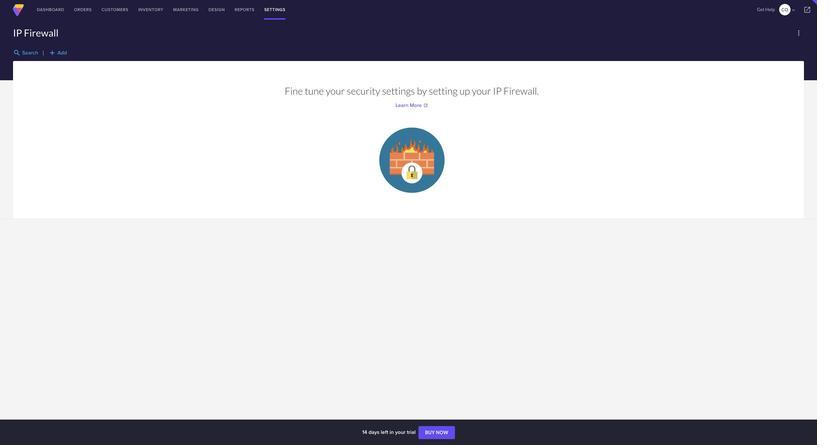 Task type: locate. For each thing, give the bounding box(es) containing it.
2 horizontal spatial your
[[472, 85, 491, 97]]

your right in
[[395, 429, 406, 436]]

ip up search
[[13, 27, 22, 39]]

your right tune
[[326, 85, 345, 97]]

buy now link
[[419, 426, 455, 439]]

more_vert button
[[794, 28, 805, 38]]

dashboard link
[[32, 0, 69, 20]]

more
[[410, 102, 422, 109]]

oops! you don't have any security rules yet. image
[[379, 128, 445, 193]]

your right 'up' in the right of the page
[[472, 85, 491, 97]]

|
[[43, 49, 44, 56]]

firewall.
[[504, 85, 539, 97]]

design
[[209, 7, 225, 13]]

14 days left in your trial
[[362, 429, 417, 436]]

more_vert
[[795, 29, 803, 37]]

0 horizontal spatial ip
[[13, 27, 22, 39]]

 link
[[798, 0, 818, 20]]

settings
[[264, 7, 286, 13]]

firewall
[[24, 27, 59, 39]]

setting
[[429, 85, 458, 97]]

search
[[22, 49, 38, 57]]

tune
[[305, 85, 324, 97]]


[[791, 7, 797, 13]]

ip left firewall.
[[493, 85, 502, 97]]

ip
[[13, 27, 22, 39], [493, 85, 502, 97]]

security
[[347, 85, 380, 97]]

orders
[[74, 7, 92, 13]]

your
[[326, 85, 345, 97], [472, 85, 491, 97], [395, 429, 406, 436]]

left
[[381, 429, 389, 436]]

marketing
[[173, 7, 199, 13]]

trial
[[407, 429, 416, 436]]

help
[[766, 7, 775, 12]]

fine
[[285, 85, 303, 97]]

now
[[436, 430, 449, 435]]

0 horizontal spatial your
[[326, 85, 345, 97]]

co
[[782, 7, 789, 12]]

get help
[[758, 7, 775, 12]]

learn more link
[[396, 102, 428, 109]]

add
[[58, 49, 67, 57]]

1 vertical spatial ip
[[493, 85, 502, 97]]

settings
[[382, 85, 415, 97]]

0 vertical spatial ip
[[13, 27, 22, 39]]

get
[[758, 7, 765, 12]]

add add
[[48, 49, 67, 57]]



Task type: vqa. For each thing, say whether or not it's contained in the screenshot.
add Add
yes



Task type: describe. For each thing, give the bounding box(es) containing it.
dashboard
[[37, 7, 64, 13]]

search search
[[13, 49, 38, 57]]

reports
[[235, 7, 255, 13]]

add
[[48, 49, 56, 57]]

buy now
[[425, 430, 449, 435]]

ip firewall
[[13, 27, 59, 39]]

1 horizontal spatial ip
[[493, 85, 502, 97]]

14
[[362, 429, 367, 436]]

co 
[[782, 7, 797, 13]]

customers
[[102, 7, 129, 13]]

by
[[417, 85, 427, 97]]

learn
[[396, 102, 409, 109]]

fine tune your security settings by setting up your ip firewall.
[[285, 85, 539, 97]]

up
[[460, 85, 470, 97]]


[[804, 6, 812, 14]]

in
[[390, 429, 394, 436]]

learn more
[[396, 102, 422, 109]]

inventory
[[138, 7, 164, 13]]

search
[[13, 49, 21, 57]]

buy
[[425, 430, 435, 435]]

1 horizontal spatial your
[[395, 429, 406, 436]]

days
[[369, 429, 380, 436]]



